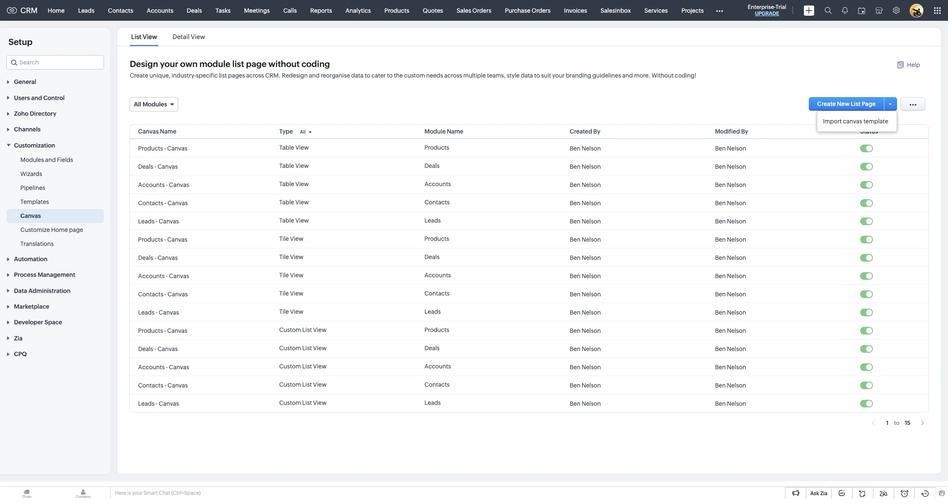Task type: describe. For each thing, give the bounding box(es) containing it.
customize home page
[[20, 227, 83, 233]]

enterprise-trial upgrade
[[748, 4, 787, 17]]

analytics link
[[339, 0, 378, 21]]

translations link
[[20, 240, 54, 248]]

process management button
[[0, 267, 110, 283]]

create unique, industry-specific list pages across crm. redesign and reorganise data to cater to the custom needs across multiple teams, style data to suit your branding guidelines and more. without coding!
[[130, 72, 697, 79]]

canvas name
[[138, 128, 176, 135]]

0 vertical spatial home
[[48, 7, 65, 14]]

purchase orders link
[[498, 0, 558, 21]]

page
[[862, 101, 876, 107]]

modules and fields link
[[20, 156, 73, 164]]

and inside dropdown button
[[31, 95, 42, 101]]

5 custom from the top
[[279, 400, 301, 407]]

chat
[[159, 491, 170, 497]]

list for leads
[[302, 400, 312, 407]]

home inside "customization" region
[[51, 227, 68, 233]]

create new list page
[[817, 101, 876, 107]]

custom for accounts - canvas
[[279, 363, 301, 370]]

upgrade
[[755, 11, 779, 17]]

cpq
[[14, 351, 27, 358]]

help
[[907, 62, 920, 68]]

name for canvas name
[[160, 128, 176, 135]]

custom for contacts - canvas
[[279, 382, 301, 388]]

all for all
[[300, 130, 306, 135]]

ask
[[811, 491, 819, 497]]

ask zia
[[811, 491, 828, 497]]

contacts inside 'link'
[[108, 7, 133, 14]]

deals - canvas for custom list view
[[138, 346, 178, 353]]

signals element
[[837, 0, 853, 21]]

list for products
[[302, 327, 312, 334]]

to left suit
[[534, 72, 540, 79]]

zia button
[[0, 330, 110, 346]]

style
[[507, 72, 520, 79]]

detail view link
[[171, 33, 207, 40]]

tile view for deals - canvas
[[279, 254, 304, 261]]

Search text field
[[7, 56, 104, 69]]

name for module name
[[447, 128, 464, 135]]

created
[[570, 128, 592, 135]]

meetings link
[[237, 0, 277, 21]]

to right 1
[[894, 420, 900, 427]]

products link
[[378, 0, 416, 21]]

industry-
[[172, 72, 196, 79]]

smart
[[144, 491, 158, 497]]

import
[[823, 118, 842, 125]]

table for contacts - canvas
[[279, 199, 294, 206]]

without
[[268, 59, 300, 69]]

sales orders link
[[450, 0, 498, 21]]

15
[[905, 420, 911, 427]]

and inside "customization" region
[[45, 157, 56, 163]]

tile for leads - canvas
[[279, 309, 289, 315]]

specific
[[196, 72, 218, 79]]

contacts - canvas for tile view
[[138, 291, 188, 298]]

canvas link
[[20, 212, 41, 220]]

tasks
[[216, 7, 231, 14]]

invoices link
[[558, 0, 594, 21]]

here is your smart chat (ctrl+space)
[[115, 491, 201, 497]]

zia inside dropdown button
[[14, 335, 22, 342]]

control
[[43, 95, 65, 101]]

wizards
[[20, 171, 42, 177]]

process
[[14, 272, 36, 279]]

custom list view for accounts - canvas
[[279, 363, 327, 370]]

zoho directory
[[14, 110, 56, 117]]

module
[[425, 128, 446, 135]]

redesign
[[282, 72, 308, 79]]

list inside button
[[851, 101, 861, 107]]

contacts image
[[56, 488, 110, 500]]

cpq button
[[0, 346, 110, 362]]

marketplace button
[[0, 299, 110, 315]]

and down coding
[[309, 72, 320, 79]]

2 across from the left
[[444, 72, 462, 79]]

directory
[[30, 110, 56, 117]]

1 vertical spatial zia
[[821, 491, 828, 497]]

quotes
[[423, 7, 443, 14]]

channels
[[14, 126, 41, 133]]

reorganise
[[321, 72, 350, 79]]

administration
[[28, 288, 71, 295]]

services
[[645, 7, 668, 14]]

general
[[14, 79, 36, 85]]

templates
[[20, 199, 49, 205]]

tasks link
[[209, 0, 237, 21]]

custom
[[404, 72, 425, 79]]

deals link
[[180, 0, 209, 21]]

leads - canvas for table view
[[138, 218, 179, 225]]

orders for sales orders
[[473, 7, 491, 14]]

1
[[887, 420, 889, 427]]

canvas inside "customization" region
[[20, 213, 41, 219]]

general button
[[0, 74, 110, 90]]

create for create new list page
[[817, 101, 836, 107]]

quotes link
[[416, 0, 450, 21]]

profile element
[[905, 0, 929, 21]]

tile for products - canvas
[[279, 236, 289, 242]]

more.
[[634, 72, 651, 79]]

1 across from the left
[[246, 72, 264, 79]]

modified
[[715, 128, 740, 135]]

users
[[14, 95, 30, 101]]

search element
[[820, 0, 837, 21]]

table view for leads - canvas
[[279, 217, 309, 224]]

to left cater
[[365, 72, 370, 79]]

orders for purchase orders
[[532, 7, 551, 14]]

new
[[837, 101, 850, 107]]

data
[[14, 288, 27, 295]]

modified by
[[715, 128, 748, 135]]

list for specific
[[219, 72, 227, 79]]

module name
[[425, 128, 464, 135]]

unique,
[[149, 72, 170, 79]]

tile for accounts - canvas
[[279, 272, 289, 279]]

accounts - canvas for table view
[[138, 181, 189, 188]]

All Modules field
[[129, 97, 178, 112]]

table for products - canvas
[[279, 144, 294, 151]]

table view for accounts - canvas
[[279, 181, 309, 188]]

purchase orders
[[505, 7, 551, 14]]

all for all modules
[[134, 101, 141, 108]]

pipelines
[[20, 185, 45, 191]]

developer space
[[14, 319, 62, 326]]

calls link
[[277, 0, 304, 21]]

users and control
[[14, 95, 65, 101]]

sales orders
[[457, 7, 491, 14]]

calls
[[283, 7, 297, 14]]

developer space button
[[0, 315, 110, 330]]

template
[[864, 118, 888, 125]]

is
[[127, 491, 131, 497]]

1 horizontal spatial your
[[160, 59, 178, 69]]

leads - canvas for tile view
[[138, 309, 179, 316]]

accounts - canvas for tile view
[[138, 273, 189, 280]]

needs
[[426, 72, 443, 79]]

setup
[[8, 37, 32, 47]]

0 vertical spatial page
[[246, 59, 267, 69]]

coding
[[302, 59, 330, 69]]

tile view for products - canvas
[[279, 236, 304, 242]]

modules inside all modules field
[[143, 101, 167, 108]]



Task type: locate. For each thing, give the bounding box(es) containing it.
the
[[394, 72, 403, 79]]

data left cater
[[351, 72, 364, 79]]

table view for products - canvas
[[279, 144, 309, 151]]

page up "automation" dropdown button
[[69, 227, 83, 233]]

1 horizontal spatial list
[[232, 59, 244, 69]]

tile view for accounts - canvas
[[279, 272, 304, 279]]

2 data from the left
[[521, 72, 533, 79]]

custom list view for contacts - canvas
[[279, 382, 327, 388]]

orders right purchase
[[532, 7, 551, 14]]

across right "needs" at the left of the page
[[444, 72, 462, 79]]

coding!
[[675, 72, 697, 79]]

0 horizontal spatial name
[[160, 128, 176, 135]]

1 by from the left
[[593, 128, 601, 135]]

customization button
[[0, 137, 110, 153]]

home right 'customize'
[[51, 227, 68, 233]]

customization
[[14, 142, 55, 149]]

list for accounts
[[302, 363, 312, 370]]

None field
[[6, 55, 104, 70]]

custom list view for deals - canvas
[[279, 345, 327, 352]]

list containing list view
[[124, 28, 213, 46]]

deals - canvas for table view
[[138, 163, 178, 170]]

modules inside modules and fields link
[[20, 157, 44, 163]]

4 table view from the top
[[279, 199, 309, 206]]

all right type
[[300, 130, 306, 135]]

tile view for contacts - canvas
[[279, 290, 304, 297]]

2 custom list view from the top
[[279, 345, 327, 352]]

1 vertical spatial accounts - canvas
[[138, 273, 189, 280]]

1 vertical spatial home
[[51, 227, 68, 233]]

1 horizontal spatial orders
[[532, 7, 551, 14]]

contacts
[[108, 7, 133, 14], [425, 199, 450, 206], [138, 200, 163, 207], [425, 290, 450, 297], [138, 291, 163, 298], [425, 382, 450, 388], [138, 382, 163, 389]]

deals - canvas for tile view
[[138, 254, 178, 261]]

branding
[[566, 72, 591, 79]]

data administration
[[14, 288, 71, 295]]

modules
[[143, 101, 167, 108], [20, 157, 44, 163]]

1 horizontal spatial data
[[521, 72, 533, 79]]

create menu element
[[799, 0, 820, 21]]

marketplace
[[14, 304, 49, 310]]

accounts - canvas for custom list view
[[138, 364, 189, 371]]

status
[[861, 128, 878, 135]]

by right 'created'
[[593, 128, 601, 135]]

1 vertical spatial deals - canvas
[[138, 254, 178, 261]]

by for modified by
[[741, 128, 748, 135]]

5 tile view from the top
[[279, 309, 304, 315]]

your right the is
[[132, 491, 143, 497]]

create left new
[[817, 101, 836, 107]]

name
[[160, 128, 176, 135], [447, 128, 464, 135]]

crm link
[[7, 6, 38, 15]]

2 products - canvas from the top
[[138, 236, 188, 243]]

contacts - canvas for table view
[[138, 200, 188, 207]]

1 horizontal spatial across
[[444, 72, 462, 79]]

to
[[365, 72, 370, 79], [387, 72, 393, 79], [534, 72, 540, 79], [894, 420, 900, 427]]

your up 'unique,'
[[160, 59, 178, 69]]

5 table from the top
[[279, 217, 294, 224]]

modules and fields
[[20, 157, 73, 163]]

tile for deals - canvas
[[279, 254, 289, 261]]

calendar image
[[858, 7, 866, 14]]

0 horizontal spatial zia
[[14, 335, 22, 342]]

here
[[115, 491, 126, 497]]

1 vertical spatial products - canvas
[[138, 236, 188, 243]]

all
[[134, 101, 141, 108], [300, 130, 306, 135]]

3 custom list view from the top
[[279, 363, 327, 370]]

customization region
[[0, 153, 110, 251]]

1 vertical spatial your
[[552, 72, 565, 79]]

page inside "customization" region
[[69, 227, 83, 233]]

1 tile from the top
[[279, 236, 289, 242]]

zoho directory button
[[0, 106, 110, 121]]

2 table view from the top
[[279, 163, 309, 169]]

0 vertical spatial zia
[[14, 335, 22, 342]]

4 tile view from the top
[[279, 290, 304, 297]]

custom
[[279, 327, 301, 334], [279, 345, 301, 352], [279, 363, 301, 370], [279, 382, 301, 388], [279, 400, 301, 407]]

2 table from the top
[[279, 163, 294, 169]]

(ctrl+space)
[[171, 491, 201, 497]]

list
[[124, 28, 213, 46]]

0 vertical spatial deals - canvas
[[138, 163, 178, 170]]

1 horizontal spatial name
[[447, 128, 464, 135]]

contacts link
[[101, 0, 140, 21]]

chats image
[[0, 488, 53, 500]]

1 products - canvas from the top
[[138, 145, 188, 152]]

1 horizontal spatial all
[[300, 130, 306, 135]]

tile view for leads - canvas
[[279, 309, 304, 315]]

1 vertical spatial page
[[69, 227, 83, 233]]

and left fields
[[45, 157, 56, 163]]

all modules
[[134, 101, 167, 108]]

design
[[130, 59, 158, 69]]

automation button
[[0, 251, 110, 267]]

0 vertical spatial leads - canvas
[[138, 218, 179, 225]]

deals
[[187, 7, 202, 14], [425, 163, 440, 169], [138, 163, 153, 170], [425, 254, 440, 261], [138, 254, 153, 261], [425, 345, 440, 352], [138, 346, 153, 353]]

products - canvas for table view
[[138, 145, 188, 152]]

2 vertical spatial your
[[132, 491, 143, 497]]

table for leads - canvas
[[279, 217, 294, 224]]

1 data from the left
[[351, 72, 364, 79]]

1 custom from the top
[[279, 327, 301, 334]]

Other Modules field
[[711, 4, 729, 17]]

home link
[[41, 0, 71, 21]]

create menu image
[[804, 5, 815, 15]]

1 vertical spatial create
[[817, 101, 836, 107]]

1 vertical spatial contacts - canvas
[[138, 291, 188, 298]]

across left crm.
[[246, 72, 264, 79]]

list view link
[[130, 33, 159, 40]]

list up pages
[[232, 59, 244, 69]]

1 leads - canvas from the top
[[138, 218, 179, 225]]

1 vertical spatial modules
[[20, 157, 44, 163]]

table view for contacts - canvas
[[279, 199, 309, 206]]

custom list view
[[279, 327, 327, 334], [279, 345, 327, 352], [279, 363, 327, 370], [279, 382, 327, 388], [279, 400, 327, 407]]

3 products - canvas from the top
[[138, 328, 188, 334]]

table for accounts - canvas
[[279, 181, 294, 188]]

5 custom list view from the top
[[279, 400, 327, 407]]

create inside button
[[817, 101, 836, 107]]

type
[[279, 128, 293, 135]]

1 accounts - canvas from the top
[[138, 181, 189, 188]]

create new list page button
[[809, 97, 884, 111]]

3 table from the top
[[279, 181, 294, 188]]

2 vertical spatial accounts - canvas
[[138, 364, 189, 371]]

sales
[[457, 7, 471, 14]]

0 vertical spatial your
[[160, 59, 178, 69]]

to left the
[[387, 72, 393, 79]]

3 deals - canvas from the top
[[138, 346, 178, 353]]

modules up 'canvas name'
[[143, 101, 167, 108]]

ben
[[570, 145, 581, 152], [715, 145, 726, 152], [570, 163, 581, 170], [715, 163, 726, 170], [570, 181, 581, 188], [715, 181, 726, 188], [570, 200, 581, 207], [715, 200, 726, 207], [570, 218, 581, 225], [715, 218, 726, 225], [570, 236, 581, 243], [715, 236, 726, 243], [570, 254, 581, 261], [715, 254, 726, 261], [570, 273, 581, 280], [715, 273, 726, 280], [570, 291, 581, 298], [715, 291, 726, 298], [570, 309, 581, 316], [715, 309, 726, 316], [570, 328, 581, 334], [715, 328, 726, 334], [570, 346, 581, 353], [715, 346, 726, 353], [570, 364, 581, 371], [715, 364, 726, 371], [570, 382, 581, 389], [715, 382, 726, 389], [570, 401, 581, 407], [715, 401, 726, 407]]

0 vertical spatial create
[[130, 72, 148, 79]]

0 horizontal spatial orders
[[473, 7, 491, 14]]

1 table view from the top
[[279, 144, 309, 151]]

deals - canvas
[[138, 163, 178, 170], [138, 254, 178, 261], [138, 346, 178, 353]]

3 table view from the top
[[279, 181, 309, 188]]

list for deals
[[302, 345, 312, 352]]

contacts - canvas for custom list view
[[138, 382, 188, 389]]

without
[[652, 72, 674, 79]]

0 horizontal spatial modules
[[20, 157, 44, 163]]

0 horizontal spatial by
[[593, 128, 601, 135]]

by
[[593, 128, 601, 135], [741, 128, 748, 135]]

custom list view for products - canvas
[[279, 327, 327, 334]]

1 contacts - canvas from the top
[[138, 200, 188, 207]]

orders right sales
[[473, 7, 491, 14]]

0 vertical spatial accounts - canvas
[[138, 181, 189, 188]]

crm
[[20, 6, 38, 15]]

and right users
[[31, 95, 42, 101]]

2 accounts - canvas from the top
[[138, 273, 189, 280]]

page up crm.
[[246, 59, 267, 69]]

create down design
[[130, 72, 148, 79]]

list
[[232, 59, 244, 69], [219, 72, 227, 79]]

4 tile from the top
[[279, 290, 289, 297]]

orders
[[473, 7, 491, 14], [532, 7, 551, 14]]

custom for products - canvas
[[279, 327, 301, 334]]

salesinbox
[[601, 7, 631, 14]]

leads
[[78, 7, 94, 14], [425, 217, 441, 224], [138, 218, 155, 225], [425, 309, 441, 315], [138, 309, 155, 316], [425, 400, 441, 407], [138, 401, 155, 407]]

0 vertical spatial products - canvas
[[138, 145, 188, 152]]

pages
[[228, 72, 245, 79]]

leads - canvas
[[138, 218, 179, 225], [138, 309, 179, 316], [138, 401, 179, 407]]

4 table from the top
[[279, 199, 294, 206]]

name down all modules field
[[160, 128, 176, 135]]

1 horizontal spatial modules
[[143, 101, 167, 108]]

0 horizontal spatial data
[[351, 72, 364, 79]]

zoho
[[14, 110, 28, 117]]

0 horizontal spatial all
[[134, 101, 141, 108]]

1 vertical spatial list
[[219, 72, 227, 79]]

create for create unique, industry-specific list pages across crm. redesign and reorganise data to cater to the custom needs across multiple teams, style data to suit your branding guidelines and more. without coding!
[[130, 72, 148, 79]]

products inside "link"
[[385, 7, 409, 14]]

pipelines link
[[20, 184, 45, 192]]

module
[[199, 59, 230, 69]]

1 horizontal spatial create
[[817, 101, 836, 107]]

3 accounts - canvas from the top
[[138, 364, 189, 371]]

2 contacts - canvas from the top
[[138, 291, 188, 298]]

3 leads - canvas from the top
[[138, 401, 179, 407]]

2 by from the left
[[741, 128, 748, 135]]

profile image
[[910, 4, 924, 17]]

suit
[[541, 72, 551, 79]]

1 name from the left
[[160, 128, 176, 135]]

design your own module list page without coding
[[130, 59, 330, 69]]

3 contacts - canvas from the top
[[138, 382, 188, 389]]

0 horizontal spatial across
[[246, 72, 264, 79]]

products - canvas for tile view
[[138, 236, 188, 243]]

list
[[131, 33, 142, 40], [851, 101, 861, 107], [302, 327, 312, 334], [302, 345, 312, 352], [302, 363, 312, 370], [302, 382, 312, 388], [302, 400, 312, 407]]

2 tile from the top
[[279, 254, 289, 261]]

list down design your own module list page without coding
[[219, 72, 227, 79]]

1 orders from the left
[[473, 7, 491, 14]]

cater
[[372, 72, 386, 79]]

1 horizontal spatial page
[[246, 59, 267, 69]]

list for contacts
[[302, 382, 312, 388]]

1 vertical spatial all
[[300, 130, 306, 135]]

by for created by
[[593, 128, 601, 135]]

2 tile view from the top
[[279, 254, 304, 261]]

1 tile view from the top
[[279, 236, 304, 242]]

accounts
[[147, 7, 173, 14], [425, 181, 451, 188], [138, 181, 165, 188], [425, 272, 451, 279], [138, 273, 165, 280], [425, 363, 451, 370], [138, 364, 165, 371]]

0 vertical spatial all
[[134, 101, 141, 108]]

custom for deals - canvas
[[279, 345, 301, 352]]

3 custom from the top
[[279, 363, 301, 370]]

view
[[143, 33, 157, 40], [191, 33, 205, 40], [295, 144, 309, 151], [295, 163, 309, 169], [295, 181, 309, 188], [295, 199, 309, 206], [295, 217, 309, 224], [290, 236, 304, 242], [290, 254, 304, 261], [290, 272, 304, 279], [290, 290, 304, 297], [290, 309, 304, 315], [313, 327, 327, 334], [313, 345, 327, 352], [313, 363, 327, 370], [313, 382, 327, 388], [313, 400, 327, 407]]

2 vertical spatial deals - canvas
[[138, 346, 178, 353]]

1 vertical spatial leads - canvas
[[138, 309, 179, 316]]

crm.
[[265, 72, 281, 79]]

0 horizontal spatial your
[[132, 491, 143, 497]]

table view for deals - canvas
[[279, 163, 309, 169]]

0 horizontal spatial list
[[219, 72, 227, 79]]

zia
[[14, 335, 22, 342], [821, 491, 828, 497]]

leads link
[[71, 0, 101, 21]]

data administration button
[[0, 283, 110, 299]]

and left more.
[[623, 72, 633, 79]]

2 horizontal spatial your
[[552, 72, 565, 79]]

templates link
[[20, 198, 49, 206]]

search image
[[825, 7, 832, 14]]

1 horizontal spatial by
[[741, 128, 748, 135]]

zia up cpq
[[14, 335, 22, 342]]

channels button
[[0, 121, 110, 137]]

canvas
[[843, 118, 863, 125]]

0 vertical spatial list
[[232, 59, 244, 69]]

modules up wizards 'link'
[[20, 157, 44, 163]]

meetings
[[244, 7, 270, 14]]

1 horizontal spatial zia
[[821, 491, 828, 497]]

signals image
[[842, 7, 848, 14]]

detail
[[173, 33, 190, 40]]

1 table from the top
[[279, 144, 294, 151]]

customize home page link
[[20, 226, 83, 234]]

5 table view from the top
[[279, 217, 309, 224]]

2 deals - canvas from the top
[[138, 254, 178, 261]]

0 vertical spatial modules
[[143, 101, 167, 108]]

purchase
[[505, 7, 531, 14]]

1 custom list view from the top
[[279, 327, 327, 334]]

your right suit
[[552, 72, 565, 79]]

home right crm
[[48, 7, 65, 14]]

2 leads - canvas from the top
[[138, 309, 179, 316]]

name right module at the top left of page
[[447, 128, 464, 135]]

2 custom from the top
[[279, 345, 301, 352]]

by right modified
[[741, 128, 748, 135]]

1 deals - canvas from the top
[[138, 163, 178, 170]]

accounts link
[[140, 0, 180, 21]]

products - canvas for custom list view
[[138, 328, 188, 334]]

4 custom list view from the top
[[279, 382, 327, 388]]

create
[[130, 72, 148, 79], [817, 101, 836, 107]]

2 vertical spatial leads - canvas
[[138, 401, 179, 407]]

translations
[[20, 241, 54, 247]]

zia right ask
[[821, 491, 828, 497]]

3 tile from the top
[[279, 272, 289, 279]]

contacts - canvas
[[138, 200, 188, 207], [138, 291, 188, 298], [138, 382, 188, 389]]

data right style
[[521, 72, 533, 79]]

list for module
[[232, 59, 244, 69]]

all inside field
[[134, 101, 141, 108]]

2 name from the left
[[447, 128, 464, 135]]

0 horizontal spatial create
[[130, 72, 148, 79]]

5 tile from the top
[[279, 309, 289, 315]]

4 custom from the top
[[279, 382, 301, 388]]

all up 'canvas name'
[[134, 101, 141, 108]]

tile for contacts - canvas
[[279, 290, 289, 297]]

0 vertical spatial contacts - canvas
[[138, 200, 188, 207]]

3 tile view from the top
[[279, 272, 304, 279]]

process management
[[14, 272, 75, 279]]

-
[[164, 145, 166, 152], [155, 163, 156, 170], [166, 181, 168, 188], [165, 200, 166, 207], [156, 218, 158, 225], [164, 236, 166, 243], [155, 254, 156, 261], [166, 273, 168, 280], [165, 291, 166, 298], [156, 309, 158, 316], [164, 328, 166, 334], [155, 346, 156, 353], [166, 364, 168, 371], [165, 382, 166, 389], [156, 401, 158, 407]]

import canvas template
[[823, 118, 888, 125]]

tile view
[[279, 236, 304, 242], [279, 254, 304, 261], [279, 272, 304, 279], [279, 290, 304, 297], [279, 309, 304, 315]]

2 vertical spatial contacts - canvas
[[138, 382, 188, 389]]

2 orders from the left
[[532, 7, 551, 14]]

2 vertical spatial products - canvas
[[138, 328, 188, 334]]

wizards link
[[20, 170, 42, 178]]

table for deals - canvas
[[279, 163, 294, 169]]

0 horizontal spatial page
[[69, 227, 83, 233]]



Task type: vqa. For each thing, say whether or not it's contained in the screenshot.


